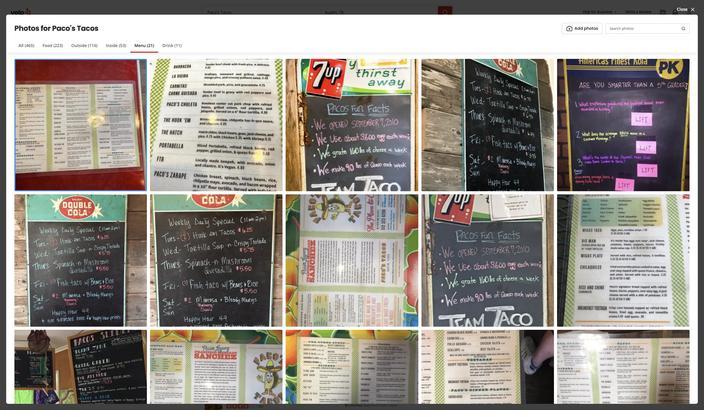 Task type: describe. For each thing, give the bounding box(es) containing it.
0 vertical spatial you might also consider
[[405, 228, 467, 235]]

place
[[474, 267, 481, 271]]

inside
[[106, 43, 118, 48]]

suggest inside button
[[441, 211, 457, 216]]

austin, inside '1304 e 51st st austin, tx 78723'
[[205, 359, 216, 364]]

- for sat
[[327, 353, 329, 358]]

6:30 am - 4:00 pm for sat
[[311, 353, 345, 358]]

1 vertical spatial 24 pencil v2 image
[[391, 296, 397, 302]]

food
[[43, 43, 52, 48]]

my
[[405, 305, 410, 309]]

dishes
[[222, 195, 235, 201]]

reviews:
[[455, 267, 467, 271]]

from
[[371, 404, 378, 408]]

see all 468 photos link
[[445, 121, 499, 133]]

6:30 am - 7:30 pm for wed
[[311, 328, 345, 334]]

see hours link
[[333, 127, 352, 133]]

over
[[293, 127, 301, 133]]

1304 inside '1304 e 51st st austin, tx 78723'
[[205, 354, 213, 359]]

photos up all (465)
[[14, 23, 39, 33]]

write a review link
[[624, 7, 654, 17]]

78723 inside '1304 e 51st st austin, tx 78723'
[[222, 359, 233, 364]]

"i'll
[[405, 267, 410, 271]]

0 vertical spatial 4 star rating image
[[205, 106, 250, 114]]

photos for $2.25
[[211, 255, 223, 260]]

add photos link
[[562, 23, 602, 34]]

save button
[[323, 154, 350, 165]]

website
[[215, 270, 232, 276]]

6:30 for thu
[[311, 336, 319, 342]]

photos for paco's tacos
[[14, 23, 98, 33]]

notifications image
[[672, 9, 678, 15]]

view full menu
[[361, 195, 391, 201]]

menu for menu
[[205, 182, 219, 189]]

full menu
[[266, 270, 286, 276]]

4:00 for sun
[[330, 361, 338, 366]]

taco for barbacoa taco
[[333, 249, 343, 255]]

2 vertical spatial paco's
[[379, 404, 388, 408]]

0 vertical spatial you
[[405, 228, 415, 235]]

read more link for fogonero
[[434, 271, 450, 275]]

house
[[458, 281, 471, 287]]

suggest an edit link
[[357, 296, 397, 302]]

palermo pasta house link
[[427, 281, 471, 287]]

sat
[[294, 353, 300, 358]]

$3.25
[[317, 235, 328, 241]]

1 horizontal spatial sponsored
[[405, 235, 426, 241]]

see for see hours
[[335, 128, 340, 132]]

st inside get directions 1304 e 51st st austin, tx 78723
[[433, 194, 437, 199]]

(53)
[[119, 43, 126, 48]]

0 vertical spatial also
[[432, 228, 443, 235]]

7:30 for fri
[[330, 344, 338, 350]]

am for thu
[[320, 336, 326, 342]]

1304 inside get directions 1304 e 51st st austin, tx 78723
[[410, 194, 419, 199]]

previous image
[[208, 222, 214, 228]]

pm for thu
[[339, 336, 345, 342]]

full
[[372, 195, 378, 201]]

get directions link
[[249, 354, 286, 365]]

map image
[[205, 309, 286, 348]]

taco for gringo taco
[[274, 249, 284, 255]]

14
[[278, 255, 282, 260]]

24 star v2 image
[[209, 156, 215, 162]]

a inside "my husband and i came here for the first time on a date night. my first impression…"
[[478, 301, 480, 305]]

51st inside get directions 1304 e 51st st austin, tx 78723
[[423, 194, 432, 199]]

website menu link
[[205, 268, 249, 279]]

78723 inside get directions 1304 e 51st st austin, tx 78723
[[459, 194, 470, 199]]

(512)
[[410, 173, 419, 179]]

(116)
[[88, 43, 98, 48]]

info alert
[[256, 127, 330, 133]]

tab list containing all (465)
[[14, 42, 186, 53]]

on
[[473, 301, 477, 305]]

clay pit
[[226, 397, 242, 402]]

16 info v2 image inside info alert
[[256, 127, 260, 132]]

7:30 for thu
[[330, 336, 338, 342]]

1 vertical spatial 16 info v2 image
[[427, 236, 432, 240]]

- for wed
[[327, 328, 329, 334]]

drink (11)
[[162, 43, 182, 48]]

months
[[306, 127, 321, 133]]

food (223)
[[43, 43, 63, 48]]

2 vertical spatial tacos
[[389, 404, 397, 408]]

came
[[433, 301, 441, 305]]

4 star rating image for 1983
[[226, 404, 254, 409]]

0 horizontal spatial tacos
[[77, 23, 98, 33]]

directions
[[261, 357, 282, 362]]

get directions
[[253, 357, 282, 362]]

yelp
[[583, 9, 590, 14]]

austin, inside get directions 1304 e 51st st austin, tx 78723
[[438, 194, 452, 199]]

1 vertical spatial you might also consider
[[205, 383, 267, 391]]

1 horizontal spatial consider
[[444, 228, 467, 235]]

drink
[[162, 43, 173, 48]]

popular dishes
[[205, 195, 235, 201]]

gringo
[[259, 249, 273, 255]]

add photos
[[575, 25, 598, 31]]

0 vertical spatial photos
[[584, 25, 598, 31]]

menu (21)
[[134, 43, 154, 48]]

- for thu
[[327, 336, 329, 342]]

time inside ""i'll save you time reading through reviews: this place is delicious and you need to…""
[[424, 267, 430, 271]]

location & hours element
[[197, 287, 405, 367]]

1 horizontal spatial might
[[416, 228, 431, 235]]

review
[[233, 156, 246, 162]]

pm for sun
[[339, 361, 345, 366]]

$4.25
[[264, 235, 274, 241]]

suggest an edit inside location & hours element
[[357, 296, 389, 302]]

24 external link v2 image
[[489, 158, 495, 164]]

read more for fogonero
[[434, 271, 450, 275]]

impression…"
[[417, 305, 437, 309]]

for for business
[[591, 9, 596, 14]]

1 horizontal spatial you
[[418, 267, 423, 271]]

closed
[[311, 311, 324, 317]]

am for sun
[[320, 361, 326, 366]]

241
[[451, 255, 456, 259]]

photo of paco's tacos - austin, tx, us. breakfast tacos: egg and potato, egg and veggie chorizo image
[[397, 34, 543, 143]]

palermo
[[427, 281, 444, 287]]

24 phone v2 image
[[489, 173, 495, 179]]

reviews for barbacoa taco
[[337, 255, 350, 260]]

menu element
[[197, 173, 405, 279]]

&
[[228, 296, 232, 303]]

breakfast
[[206, 249, 226, 255]]

add for add photo
[[265, 156, 273, 162]]

pacosaustin.com
[[410, 158, 444, 164]]

0 horizontal spatial you
[[205, 383, 215, 391]]

0 horizontal spatial you
[[412, 271, 417, 275]]

(11)
[[174, 43, 182, 48]]

edit inside button
[[464, 211, 472, 216]]

date
[[480, 301, 487, 305]]

6:30 am - 4:00 pm for sun
[[311, 361, 345, 366]]

write for write a review
[[217, 156, 228, 162]]

1 horizontal spatial first
[[460, 301, 465, 305]]

delicious
[[485, 267, 498, 271]]

through
[[443, 267, 454, 271]]

edit inside location & hours element
[[381, 296, 389, 302]]

(21)
[[147, 43, 154, 48]]

fri
[[294, 344, 299, 350]]

add photo link
[[252, 154, 290, 165]]

468
[[468, 124, 476, 130]]

business
[[597, 9, 612, 14]]

0 horizontal spatial paco's
[[52, 23, 75, 33]]

mexican
[[245, 118, 262, 124]]

7:30 for tue
[[330, 320, 338, 325]]

husband
[[412, 301, 424, 305]]

1304 e 51st st austin, tx 78723
[[205, 354, 233, 364]]

gringo taco image
[[259, 206, 307, 245]]

updated
[[275, 127, 292, 133]]

4.5 star rating image
[[427, 255, 450, 259]]

24 menu v2 image
[[258, 270, 264, 276]]

1 vertical spatial hours
[[233, 296, 248, 303]]

e inside '1304 e 51st st austin, tx 78723'
[[214, 354, 216, 359]]

0 horizontal spatial photos
[[477, 124, 491, 130]]

photo of paco's tacos - austin, tx, us. empty patio space image
[[543, 34, 689, 143]]

mon
[[294, 311, 303, 317]]

get for get directions
[[253, 357, 260, 362]]

night.
[[488, 301, 496, 305]]

add photo
[[265, 156, 286, 162]]

0 horizontal spatial also
[[232, 383, 243, 391]]

1 horizontal spatial search image
[[681, 26, 686, 31]]

reviews for breakfast taco
[[234, 255, 247, 260]]

132 reviews
[[227, 255, 247, 260]]

share button
[[292, 154, 321, 165]]

4.0 (670 reviews)
[[253, 107, 286, 113]]

read for palermo
[[439, 305, 446, 309]]

(223)
[[53, 43, 63, 48]]

see all 468 photos
[[454, 124, 491, 130]]

share
[[305, 156, 317, 162]]

0 horizontal spatial might
[[216, 383, 231, 391]]

6:30 am - 7:30 pm for tue
[[311, 320, 345, 325]]

4:00 for sat
[[330, 353, 338, 358]]

see hours
[[335, 128, 350, 132]]

popular
[[205, 195, 221, 201]]



Task type: vqa. For each thing, say whether or not it's contained in the screenshot.


Task type: locate. For each thing, give the bounding box(es) containing it.
tue
[[294, 320, 301, 325]]

sponsored left 16 info v2 icon
[[271, 384, 292, 390]]

photos down barbacoa
[[316, 255, 328, 260]]

write inside write a review link
[[217, 156, 228, 162]]

add for add photos
[[575, 25, 583, 31]]

- for sun
[[327, 361, 329, 366]]

photos down gringo in the left bottom of the page
[[262, 255, 274, 260]]

open
[[205, 127, 216, 133], [350, 344, 360, 350]]

1 6:30 am - 4:00 pm from the top
[[311, 353, 345, 358]]

next image
[[388, 222, 394, 228]]

6:30 right fri
[[311, 344, 319, 350]]

10
[[332, 255, 336, 260]]

reviews right 10
[[337, 255, 350, 260]]

0 horizontal spatial get
[[253, 357, 260, 362]]

tacos down 24 more v2 "icon"
[[389, 404, 397, 408]]

business categories element
[[203, 19, 694, 33]]

- for fri
[[327, 344, 329, 350]]

see left the "all"
[[454, 124, 461, 130]]

6:30 right sat
[[311, 353, 319, 358]]

pm for fri
[[339, 344, 345, 350]]

2 horizontal spatial tacos
[[389, 404, 397, 408]]

2 horizontal spatial reviews
[[337, 255, 350, 260]]

0 vertical spatial austin,
[[438, 194, 452, 199]]

write a review link
[[205, 154, 250, 165]]

1 vertical spatial open
[[350, 344, 360, 350]]

clay pit image
[[205, 397, 222, 410]]

you might also consider up the fogonero on the bottom
[[405, 228, 467, 235]]

10 reviews
[[332, 255, 350, 260]]

0 vertical spatial 1304
[[410, 194, 419, 199]]

6:30 right wed
[[311, 328, 319, 334]]

photos for $3.25
[[316, 255, 328, 260]]

an inside location & hours element
[[374, 296, 380, 302]]

and left need
[[405, 271, 411, 275]]

0 horizontal spatial e
[[214, 354, 216, 359]]

suggest an edit inside button
[[441, 211, 472, 216]]

24 add photo v2 image
[[566, 25, 573, 32]]

time left reading
[[424, 267, 430, 271]]

photos down breakfast
[[211, 255, 223, 260]]

photos for $4.25
[[262, 255, 274, 260]]

1 horizontal spatial see
[[454, 124, 461, 130]]

miles
[[354, 404, 362, 408]]

photo
[[274, 156, 286, 162]]

0 horizontal spatial write
[[217, 156, 228, 162]]

2
[[259, 255, 261, 260], [313, 255, 315, 260]]

you right the save
[[418, 267, 423, 271]]

get left directions
[[253, 357, 260, 362]]

for inside "my husband and i came here for the first time on a date night. my first impression…"
[[449, 301, 453, 305]]

(512) 323-6206
[[410, 173, 438, 179]]

menu
[[134, 43, 146, 48], [205, 182, 219, 189]]

see left hours
[[335, 128, 340, 132]]

2 inside barbacoa taco 2 photos
[[313, 255, 315, 260]]

1 vertical spatial a
[[229, 156, 232, 162]]

3 reviews from the left
[[337, 255, 350, 260]]

am
[[227, 127, 233, 133], [320, 320, 326, 325], [320, 328, 326, 334], [320, 336, 326, 342], [320, 344, 326, 350], [320, 353, 326, 358], [320, 361, 326, 366]]

and left i
[[425, 301, 431, 305]]

2 down gringo in the left bottom of the page
[[259, 255, 261, 260]]

1 horizontal spatial 51st
[[423, 194, 432, 199]]

taco up "132"
[[227, 249, 237, 255]]

photos inside breakfast taco 11 photos
[[211, 255, 223, 260]]

1 4:00 from the top
[[330, 353, 338, 358]]

taco inside barbacoa taco 2 photos
[[333, 249, 343, 255]]

breakfast taco image
[[206, 206, 253, 245]]

time left on at the bottom right of the page
[[466, 301, 473, 305]]

0 vertical spatial 24 pencil v2 image
[[433, 211, 439, 217]]

a for review
[[229, 156, 232, 162]]

close
[[677, 7, 688, 12]]

4 star rating image
[[205, 106, 250, 114], [427, 289, 450, 293], [226, 404, 254, 409]]

1 horizontal spatial paco's
[[205, 88, 245, 105]]

you right next 'image'
[[405, 228, 415, 235]]

24 pencil v2 image inside suggest an edit button
[[433, 211, 439, 217]]

2 horizontal spatial for
[[591, 9, 596, 14]]

1 horizontal spatial 24 pencil v2 image
[[433, 211, 439, 217]]

0 horizontal spatial add
[[265, 156, 273, 162]]

0 vertical spatial tacos
[[77, 23, 98, 33]]

read right the to…" in the right bottom of the page
[[434, 271, 441, 275]]

also
[[432, 228, 443, 235], [232, 383, 243, 391]]

read more link up palermo pasta house
[[434, 271, 450, 275]]

1 vertical spatial tacos
[[248, 88, 285, 105]]

1 horizontal spatial and
[[425, 301, 431, 305]]

1 horizontal spatial get
[[410, 188, 417, 193]]

write inside write a review link
[[626, 9, 635, 14]]

0 horizontal spatial for
[[41, 23, 51, 33]]

palermo pasta house image
[[405, 281, 423, 299]]

fogonero restaurant image
[[405, 247, 423, 265]]

0 vertical spatial menu
[[134, 43, 146, 48]]

6:30 am - 7:30 pm for fri
[[311, 344, 345, 350]]

suggest an edit
[[441, 211, 472, 216], [357, 296, 389, 302]]

first right my
[[410, 305, 416, 309]]

austin,
[[438, 194, 452, 199], [205, 359, 216, 364]]

reviews right "132"
[[234, 255, 247, 260]]

might up clay
[[216, 383, 231, 391]]

None search field
[[203, 6, 453, 19]]

review
[[639, 9, 652, 14]]

1 vertical spatial 4:00
[[330, 361, 338, 366]]

16 info v2 image
[[256, 127, 260, 132], [427, 236, 432, 240]]

hours updated over 3 months ago
[[262, 127, 330, 133]]

24 pencil v2 image
[[433, 211, 439, 217], [391, 296, 397, 302]]

6:30 am - 7:30 pm for thu
[[311, 336, 345, 342]]

open for open now
[[350, 344, 360, 350]]

see for see all 468 photos
[[454, 124, 461, 130]]

16 marker v2 image
[[344, 404, 349, 408]]

ago
[[322, 127, 330, 133]]

location & hours
[[205, 296, 248, 303]]

1 horizontal spatial you
[[405, 228, 415, 235]]

photo of paco's tacos - austin, tx, us. cool texas touches image
[[251, 34, 397, 143]]

read for fogonero
[[434, 271, 441, 275]]

4 star rating image down palermo
[[427, 289, 450, 293]]

and inside "my husband and i came here for the first time on a date night. my first impression…"
[[425, 301, 431, 305]]

16 chevron down v2 image
[[614, 10, 618, 14]]

and inside ""i'll save you time reading through reviews: this place is delicious and you need to…""
[[405, 271, 411, 275]]

read more link right i
[[439, 305, 455, 309]]

menu right full in the left bottom of the page
[[274, 270, 286, 276]]

taco for breakfast taco
[[227, 249, 237, 255]]

tx up suggest an edit button at the bottom
[[453, 194, 458, 199]]

claimed
[[210, 118, 226, 124]]

1 horizontal spatial tx
[[453, 194, 458, 199]]

reviews for gringo taco
[[283, 255, 297, 260]]

1 horizontal spatial open
[[350, 344, 360, 350]]

menu left (21)
[[134, 43, 146, 48]]

14 chevron right outline image
[[393, 196, 397, 200]]

0 vertical spatial suggest
[[441, 211, 457, 216]]

0 vertical spatial for
[[591, 9, 596, 14]]

24 more v2 image
[[391, 396, 397, 403]]

this
[[468, 267, 473, 271]]

need
[[418, 271, 425, 275]]

here
[[442, 301, 448, 305]]

tacos
[[77, 23, 98, 33], [248, 88, 285, 105], [389, 404, 397, 408]]

you up clay pit image
[[205, 383, 215, 391]]

0 horizontal spatial menu
[[134, 43, 146, 48]]

2 2 from the left
[[313, 255, 315, 260]]

pasta
[[445, 281, 457, 287]]

tx inside '1304 e 51st st austin, tx 78723'
[[217, 359, 221, 364]]

24 close v2 image
[[690, 6, 696, 13]]

1 horizontal spatial 16 info v2 image
[[427, 236, 432, 240]]

2 4:00 from the top
[[330, 361, 338, 366]]

write left review
[[626, 9, 635, 14]]

1 vertical spatial add
[[265, 156, 273, 162]]

0 horizontal spatial austin,
[[205, 359, 216, 364]]

an inside button
[[458, 211, 463, 216]]

1 horizontal spatial menu
[[274, 270, 286, 276]]

"my
[[405, 301, 411, 305]]

24 save outline v2 image
[[328, 156, 334, 162]]

2 taco from the left
[[274, 249, 284, 255]]

read more right i
[[439, 305, 455, 309]]

save
[[336, 156, 346, 162]]

search image down close
[[681, 26, 686, 31]]

add right 24 add photo v2
[[575, 25, 583, 31]]

barbacoa taco image
[[313, 206, 360, 245]]

1 horizontal spatial for
[[449, 301, 453, 305]]

menu left the 14 chevron right outline image at the right
[[379, 195, 391, 201]]

3 6:30 am - 7:30 pm from the top
[[311, 336, 345, 342]]

2 inside gringo taco 2 photos
[[259, 255, 261, 260]]

open left "now"
[[350, 344, 360, 350]]

e inside get directions 1304 e 51st st austin, tx 78723
[[420, 194, 422, 199]]

time inside "my husband and i came here for the first time on a date night. my first impression…"
[[466, 301, 473, 305]]

hours inside info alert
[[262, 127, 274, 133]]

1 vertical spatial search image
[[681, 26, 686, 31]]

reviews right the 14
[[283, 255, 297, 260]]

also up pit
[[232, 383, 243, 391]]

a for review
[[636, 9, 638, 14]]

2 horizontal spatial taco
[[333, 249, 343, 255]]

- for tue
[[327, 320, 329, 325]]

barbacoa taco 2 photos
[[313, 249, 343, 260]]

first right the
[[460, 301, 465, 305]]

read more for palermo
[[439, 305, 455, 309]]

0 horizontal spatial reviews
[[234, 255, 247, 260]]

tx inside get directions 1304 e 51st st austin, tx 78723
[[453, 194, 458, 199]]

e
[[420, 194, 422, 199], [214, 354, 216, 359]]

to…"
[[426, 271, 432, 275]]

add inside add photos link
[[575, 25, 583, 31]]

a
[[636, 9, 638, 14], [229, 156, 232, 162], [478, 301, 480, 305]]

write for write a review
[[626, 9, 635, 14]]

breakfast taco 11 photos
[[206, 249, 237, 260]]

get
[[410, 188, 417, 193], [253, 357, 260, 362]]

st
[[433, 194, 437, 199], [225, 354, 229, 359]]

consider up 1983 on the left bottom
[[244, 383, 267, 391]]

0 horizontal spatial sponsored
[[271, 384, 292, 390]]

photos inside barbacoa taco 2 photos
[[316, 255, 328, 260]]

4 star rating image down pit
[[226, 404, 254, 409]]

7:30 for wed
[[330, 328, 338, 334]]

menu for full menu
[[274, 270, 286, 276]]

24 pencil v2 image down get directions 1304 e 51st st austin, tx 78723
[[433, 211, 439, 217]]

0 vertical spatial tx
[[453, 194, 458, 199]]

open down 16 claim filled v2 image
[[205, 127, 216, 133]]

0 vertical spatial sponsored
[[405, 235, 426, 241]]

menu for website menu
[[233, 270, 245, 276]]

1 horizontal spatial also
[[432, 228, 443, 235]]

1 vertical spatial 51st
[[217, 354, 224, 359]]

read more link for palermo
[[439, 305, 455, 309]]

photos right 468
[[477, 124, 491, 130]]

am for wed
[[320, 328, 326, 334]]

suggest inside location & hours element
[[357, 296, 373, 302]]

6:30 right sun
[[311, 361, 319, 366]]

website menu
[[215, 270, 245, 276]]

2 6:30 am - 7:30 pm from the top
[[311, 328, 345, 334]]

menu
[[379, 195, 391, 201], [233, 270, 245, 276], [274, 270, 286, 276]]

0 horizontal spatial consider
[[244, 383, 267, 391]]

Search photos text field
[[606, 23, 690, 34]]

open inside location & hours element
[[350, 344, 360, 350]]

for up food
[[41, 23, 51, 33]]

get for get directions 1304 e 51st st austin, tx 78723
[[410, 188, 417, 193]]

sun
[[294, 361, 302, 366]]

location
[[205, 296, 227, 303]]

mexican link
[[245, 118, 262, 124]]

2 for barbacoa
[[313, 255, 315, 260]]

1 vertical spatial paco's
[[205, 88, 245, 105]]

1 vertical spatial read more link
[[439, 305, 455, 309]]

6:30 for fri
[[311, 344, 319, 350]]

pm
[[246, 127, 253, 133], [339, 320, 345, 325], [339, 328, 345, 334], [339, 336, 345, 342], [339, 344, 345, 350], [339, 353, 345, 358], [339, 361, 345, 366]]

all
[[19, 43, 24, 48]]

6:30 down closed
[[311, 320, 319, 325]]

0 horizontal spatial and
[[405, 271, 411, 275]]

now
[[361, 344, 370, 350]]

am for tue
[[320, 320, 326, 325]]

write right 24 star v2 'icon'
[[217, 156, 228, 162]]

for left the
[[449, 301, 453, 305]]

tacos up (670
[[248, 88, 285, 105]]

hours left the updated
[[262, 127, 274, 133]]

51st inside '1304 e 51st st austin, tx 78723'
[[217, 354, 224, 359]]

outside (116)
[[71, 43, 98, 48]]

1 vertical spatial 78723
[[222, 359, 233, 364]]

am for sat
[[320, 353, 326, 358]]

2 horizontal spatial paco's
[[379, 404, 388, 408]]

1 vertical spatial menu
[[205, 182, 219, 189]]

fogonero restaurant link
[[427, 247, 470, 253]]

1 vertical spatial you
[[205, 383, 215, 391]]

1 vertical spatial and
[[425, 301, 431, 305]]

add right 24 camera v2 'icon'
[[265, 156, 273, 162]]

0 horizontal spatial edit
[[381, 296, 389, 302]]

0 horizontal spatial menu
[[233, 270, 245, 276]]

1 vertical spatial edit
[[381, 296, 389, 302]]

1 horizontal spatial hours
[[262, 127, 274, 133]]

away
[[363, 404, 370, 408]]

2 vertical spatial 4 star rating image
[[226, 404, 254, 409]]

6:30 for sun
[[311, 361, 319, 366]]

4 6:30 am - 7:30 pm from the top
[[311, 344, 345, 350]]

1 vertical spatial more
[[446, 305, 455, 309]]

0 vertical spatial edit
[[464, 211, 472, 216]]

1 reviews from the left
[[234, 255, 247, 260]]

2.9 miles away from paco's tacos
[[349, 404, 397, 408]]

6:30 am - 4:00 pm
[[311, 353, 345, 358], [311, 361, 345, 366]]

24 camera v2 image
[[256, 156, 263, 162]]

6:30
[[218, 127, 226, 133], [311, 320, 319, 325], [311, 328, 319, 334], [311, 336, 319, 342], [311, 344, 319, 350], [311, 353, 319, 358], [311, 361, 319, 366]]

24 directions v2 image
[[489, 190, 495, 197]]

24 share v2 image
[[297, 156, 303, 162]]

clay pit link
[[226, 397, 242, 402]]

16 info v2 image down the mexican link
[[256, 127, 260, 132]]

consider
[[444, 228, 467, 235], [244, 383, 267, 391]]

$$
[[233, 118, 238, 124]]

0 vertical spatial get
[[410, 188, 417, 193]]

reviews)
[[270, 107, 286, 113]]

directions
[[418, 188, 439, 193]]

photos down yelp
[[584, 25, 598, 31]]

is
[[482, 267, 484, 271]]

get inside location & hours element
[[253, 357, 260, 362]]

austin, down the 1304 e 51st st link
[[205, 359, 216, 364]]

7:30
[[237, 127, 245, 133], [330, 320, 338, 325], [330, 328, 338, 334], [330, 336, 338, 342], [330, 344, 338, 350]]

1 vertical spatial might
[[216, 383, 231, 391]]

1 horizontal spatial menu
[[205, 182, 219, 189]]

hours
[[262, 127, 274, 133], [233, 296, 248, 303]]

1 vertical spatial 4 star rating image
[[427, 289, 450, 293]]

1 vertical spatial 1304
[[205, 354, 213, 359]]

menu inside menu 'element'
[[205, 182, 219, 189]]

sponsored up "fogonero restaurant" image
[[405, 235, 426, 241]]

for for paco's
[[41, 23, 51, 33]]

0 horizontal spatial 1304
[[205, 354, 213, 359]]

1 horizontal spatial e
[[420, 194, 422, 199]]

you left need
[[412, 271, 417, 275]]

for inside 'button'
[[591, 9, 596, 14]]

more for pasta
[[446, 305, 455, 309]]

1 vertical spatial for
[[41, 23, 51, 33]]

menu inside tab list
[[134, 43, 146, 48]]

photo of paco's tacos - austin, tx, us. image
[[105, 34, 251, 143]]

4 star rating image up $$
[[205, 106, 250, 114]]

search image
[[442, 9, 448, 16], [681, 26, 686, 31]]

0 horizontal spatial first
[[410, 305, 416, 309]]

full
[[266, 270, 273, 276]]

user actions element
[[579, 6, 701, 38]]

6:30 for tue
[[311, 320, 319, 325]]

tx down the 1304 e 51st st link
[[217, 359, 221, 364]]

wed
[[294, 328, 303, 334]]

view full menu link
[[361, 195, 397, 201]]

78723 up suggest an edit button at the bottom
[[459, 194, 470, 199]]

1 6:30 am - 7:30 pm from the top
[[311, 320, 345, 325]]

tx
[[453, 194, 458, 199], [217, 359, 221, 364]]

16 info v2 image up the fogonero on the bottom
[[427, 236, 432, 240]]

consider down suggest an edit button at the bottom
[[444, 228, 467, 235]]

am for fri
[[320, 344, 326, 350]]

6:30 right thu
[[311, 336, 319, 342]]

0 vertical spatial consider
[[444, 228, 467, 235]]

2 horizontal spatial menu
[[379, 195, 391, 201]]

1 horizontal spatial suggest
[[441, 211, 457, 216]]

taco inside gringo taco 2 photos
[[274, 249, 284, 255]]

menu up popular
[[205, 182, 219, 189]]

photos inside gringo taco 2 photos
[[262, 255, 274, 260]]

6:30 for wed
[[311, 328, 319, 334]]

3 taco from the left
[[333, 249, 343, 255]]

78723 down the 1304 e 51st st link
[[222, 359, 233, 364]]

1 vertical spatial read
[[439, 305, 446, 309]]

1 vertical spatial write
[[217, 156, 228, 162]]

add inside add photo link
[[265, 156, 273, 162]]

write a review
[[626, 9, 652, 14]]

0 vertical spatial 78723
[[459, 194, 470, 199]]

pm for tue
[[339, 320, 345, 325]]

search image up business categories element
[[442, 9, 448, 16]]

st inside '1304 e 51st st austin, tx 78723'
[[225, 354, 229, 359]]

1 vertical spatial consider
[[244, 383, 267, 391]]

get inside get directions 1304 e 51st st austin, tx 78723
[[410, 188, 417, 193]]

for right yelp
[[591, 9, 596, 14]]

austin, down the directions
[[438, 194, 452, 199]]

0 vertical spatial time
[[424, 267, 430, 271]]

0 vertical spatial 16 info v2 image
[[256, 127, 260, 132]]

2.9
[[349, 404, 353, 408]]

pm for wed
[[339, 328, 345, 334]]

menu for menu (21)
[[134, 43, 146, 48]]

taco up the 14
[[274, 249, 284, 255]]

24 pencil v2 image left the "my
[[391, 296, 397, 302]]

you might also consider up clay pit link
[[205, 383, 267, 391]]

14 reviews
[[278, 255, 297, 260]]

0 horizontal spatial search image
[[442, 9, 448, 16]]

0 vertical spatial 6:30 am - 4:00 pm
[[311, 353, 345, 358]]

1 taco from the left
[[227, 249, 237, 255]]

open now
[[350, 344, 370, 350]]

1 vertical spatial austin,
[[205, 359, 216, 364]]

photos
[[14, 23, 39, 33], [211, 255, 223, 260], [262, 255, 274, 260], [316, 255, 328, 260]]

78723
[[459, 194, 470, 199], [222, 359, 233, 364]]

more right reading
[[442, 271, 450, 275]]

1 vertical spatial also
[[232, 383, 243, 391]]

0 horizontal spatial 24 pencil v2 image
[[391, 296, 397, 302]]

fogonero restaurant
[[427, 247, 470, 253]]

2 6:30 am - 4:00 pm from the top
[[311, 361, 345, 366]]

pit
[[236, 397, 242, 402]]

1 horizontal spatial st
[[433, 194, 437, 199]]

get down (512)
[[410, 188, 417, 193]]

590
[[451, 288, 456, 293]]

close button
[[677, 6, 696, 13]]

6:30 down claimed
[[218, 127, 226, 133]]

inside (53)
[[106, 43, 126, 48]]

open for open 6:30 am - 7:30 pm
[[205, 127, 216, 133]]

132
[[227, 255, 233, 260]]

1 horizontal spatial taco
[[274, 249, 284, 255]]

(670 reviews) link
[[260, 107, 286, 113]]

outside
[[71, 43, 87, 48]]

also up the fogonero on the bottom
[[432, 228, 443, 235]]

menu right website
[[233, 270, 245, 276]]

2 for gringo
[[259, 255, 261, 260]]

6:30 for sat
[[311, 353, 319, 358]]

read more up palermo pasta house
[[434, 271, 450, 275]]

1 horizontal spatial a
[[478, 301, 480, 305]]

0 vertical spatial suggest an edit
[[441, 211, 472, 216]]

more for restaurant
[[442, 271, 450, 275]]

16 claim filled v2 image
[[205, 119, 209, 123]]

projects image
[[660, 9, 666, 15]]

1 vertical spatial tx
[[217, 359, 221, 364]]

tab list
[[14, 42, 186, 53]]

the
[[454, 301, 459, 305]]

tacos up outside (116)
[[77, 23, 98, 33]]

might up the fogonero on the bottom
[[416, 228, 431, 235]]

4 star rating image for 590
[[427, 289, 450, 293]]

2 reviews from the left
[[283, 255, 297, 260]]

pm for sat
[[339, 353, 345, 358]]

2 down barbacoa
[[313, 255, 315, 260]]

0 horizontal spatial 51st
[[217, 354, 224, 359]]

read more link
[[434, 271, 450, 275], [439, 305, 455, 309]]

taco inside breakfast taco 11 photos
[[227, 249, 237, 255]]

clay
[[226, 397, 235, 402]]

1 horizontal spatial 2
[[313, 255, 315, 260]]

read right i
[[439, 305, 446, 309]]

hours
[[341, 128, 350, 132]]

hours right &
[[233, 296, 248, 303]]

paco's tacos
[[205, 88, 285, 105]]

taco up 10 reviews
[[333, 249, 343, 255]]

write a review
[[217, 156, 246, 162]]

0 horizontal spatial suggest
[[357, 296, 373, 302]]

more right 'came'
[[446, 305, 455, 309]]

1 2 from the left
[[259, 255, 261, 260]]

16 external link v2 image
[[209, 271, 213, 275]]

16 info v2 image
[[293, 385, 297, 389]]



